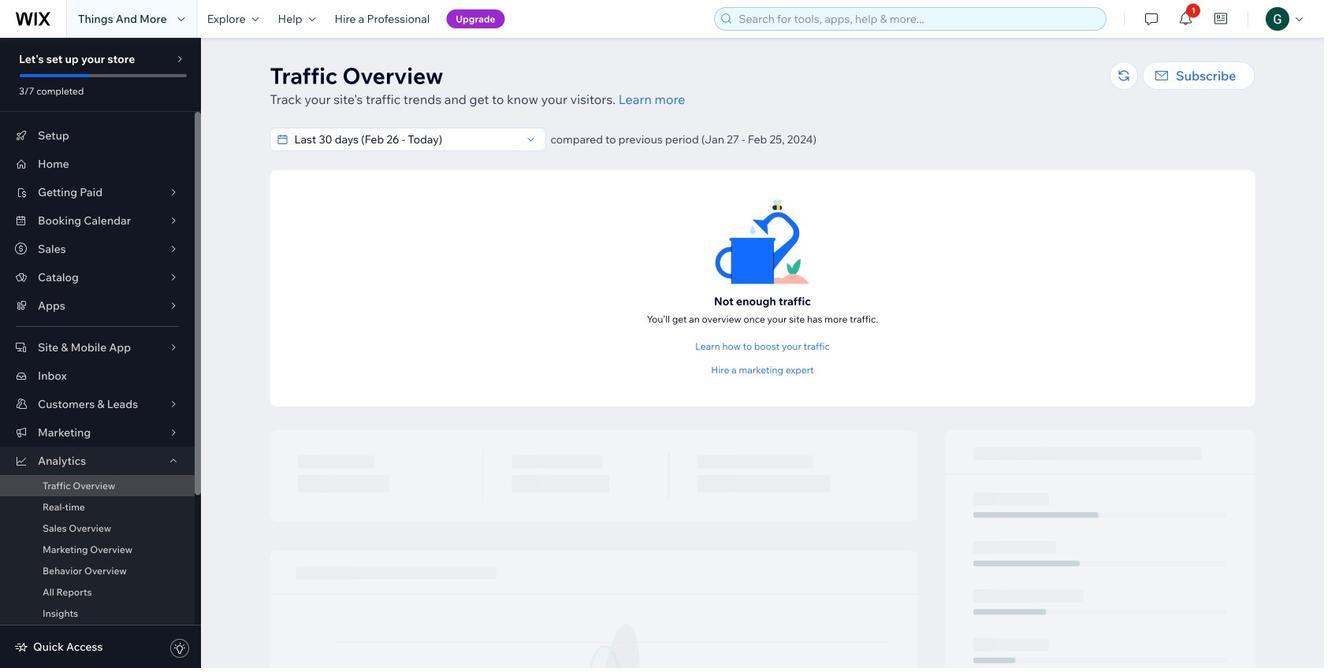 Task type: describe. For each thing, give the bounding box(es) containing it.
Search for tools, apps, help & more... field
[[734, 8, 1102, 30]]

page skeleton image
[[270, 431, 1256, 669]]



Task type: locate. For each thing, give the bounding box(es) containing it.
None field
[[290, 129, 522, 151]]

sidebar element
[[0, 38, 201, 669]]



Task type: vqa. For each thing, say whether or not it's contained in the screenshot.
Search for tools, apps, help & more... FIELD
yes



